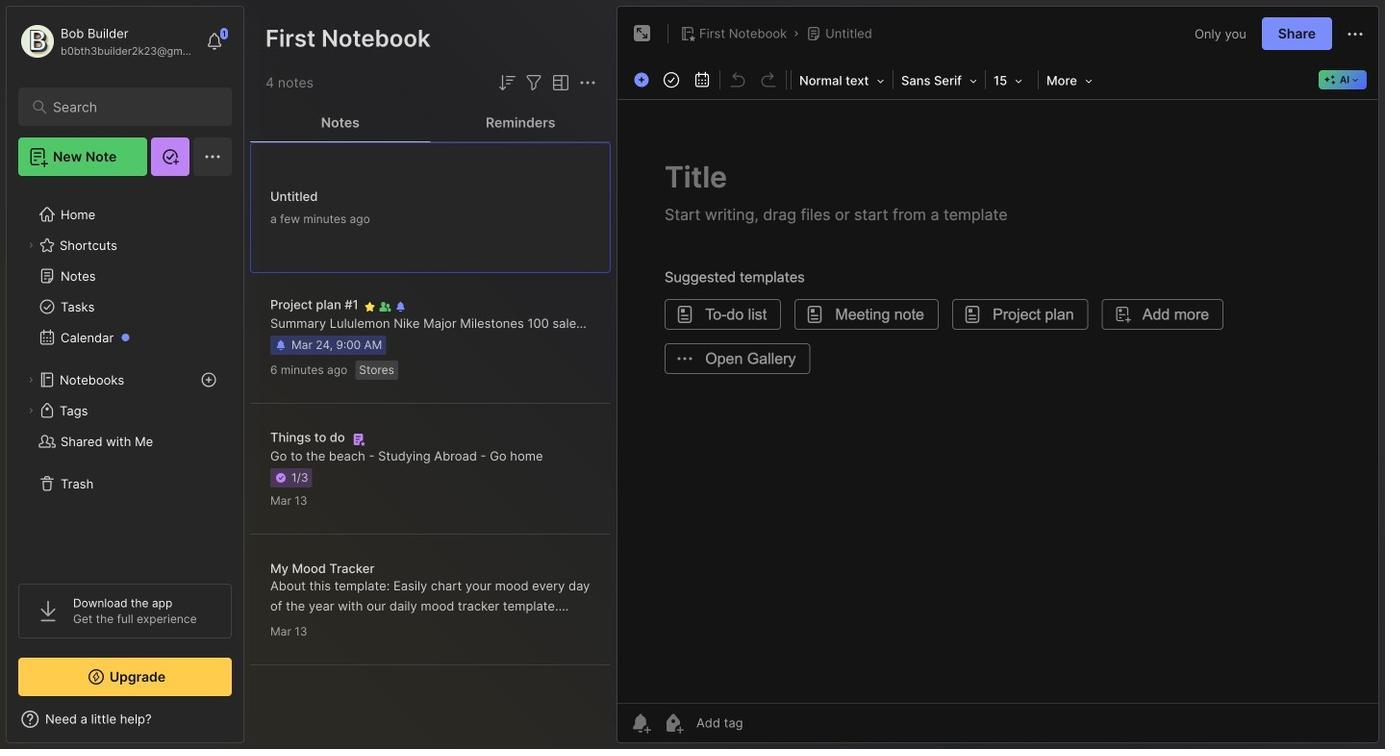 Task type: describe. For each thing, give the bounding box(es) containing it.
tree inside main element
[[7, 188, 243, 567]]

1 vertical spatial more actions field
[[576, 71, 600, 94]]

Account field
[[18, 22, 196, 61]]

0 vertical spatial more actions field
[[1345, 22, 1368, 46]]

main element
[[0, 0, 250, 750]]

add filters image
[[523, 71, 546, 94]]

none search field inside main element
[[53, 95, 206, 118]]

click to collapse image
[[243, 714, 257, 737]]

View options field
[[546, 71, 573, 94]]

add tag image
[[662, 712, 685, 735]]

Heading level field
[[794, 67, 891, 94]]

Note Editor text field
[[618, 99, 1379, 704]]

calendar event image
[[689, 66, 716, 93]]

Sort options field
[[496, 71, 519, 94]]

expand tags image
[[25, 405, 37, 417]]

Add tag field
[[695, 715, 839, 732]]

Insert field
[[629, 67, 656, 92]]

Font size field
[[988, 67, 1037, 94]]



Task type: vqa. For each thing, say whether or not it's contained in the screenshot.
view options field
yes



Task type: locate. For each thing, give the bounding box(es) containing it.
0 horizontal spatial more actions field
[[576, 71, 600, 94]]

0 vertical spatial more actions image
[[1345, 23, 1368, 46]]

More actions field
[[1345, 22, 1368, 46], [576, 71, 600, 94]]

1 vertical spatial more actions image
[[576, 71, 600, 94]]

More field
[[1041, 67, 1099, 94]]

Add filters field
[[523, 71, 546, 94]]

1 horizontal spatial more actions field
[[1345, 22, 1368, 46]]

None search field
[[53, 95, 206, 118]]

1 horizontal spatial more actions image
[[1345, 23, 1368, 46]]

tab list
[[250, 104, 611, 142]]

WHAT'S NEW field
[[7, 705, 243, 735]]

note window element
[[617, 6, 1380, 749]]

more actions image
[[1345, 23, 1368, 46], [576, 71, 600, 94]]

Search text field
[[53, 98, 206, 116]]

task image
[[658, 66, 685, 93]]

expand notebooks image
[[25, 374, 37, 386]]

Font family field
[[896, 67, 984, 94]]

0 horizontal spatial more actions image
[[576, 71, 600, 94]]

tree
[[7, 188, 243, 567]]

expand note image
[[631, 22, 654, 45]]

add a reminder image
[[629, 712, 653, 735]]



